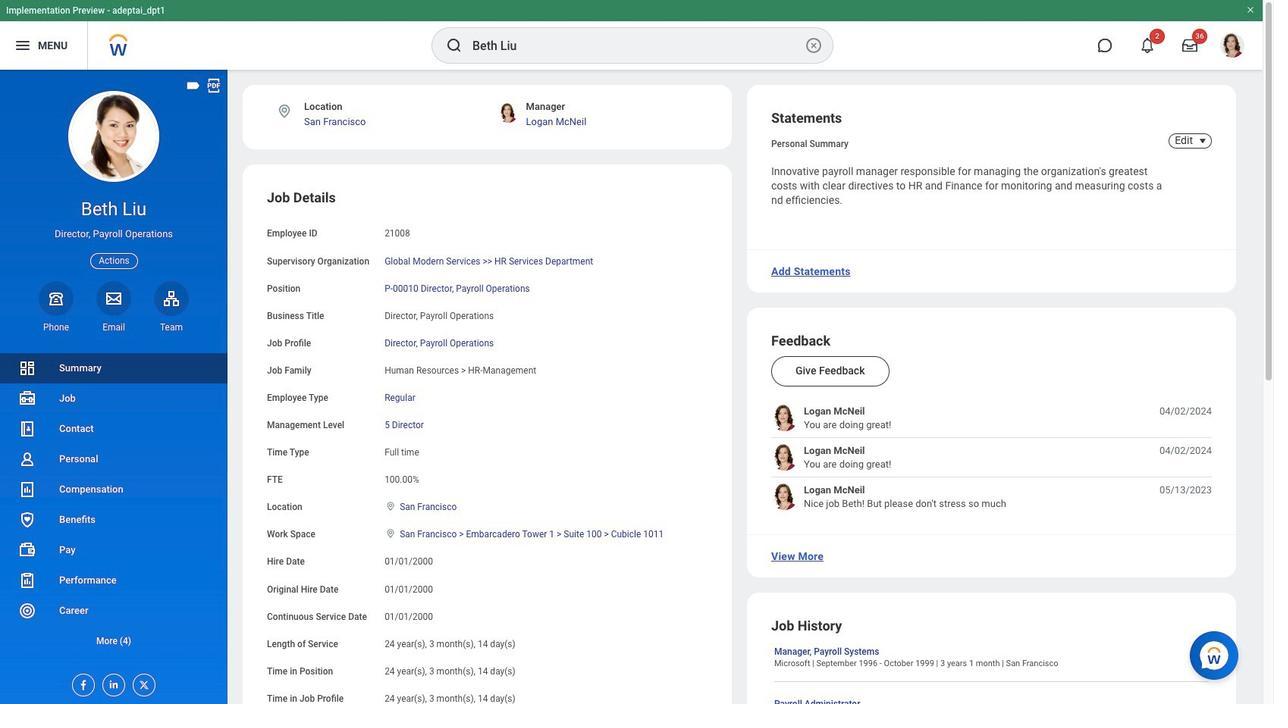 Task type: locate. For each thing, give the bounding box(es) containing it.
pay image
[[18, 542, 36, 560]]

1 horizontal spatial location image
[[385, 529, 397, 540]]

mail image
[[105, 290, 123, 308]]

facebook image
[[73, 675, 90, 692]]

justify image
[[14, 36, 32, 55]]

1 vertical spatial location image
[[385, 529, 397, 540]]

career image
[[18, 602, 36, 620]]

tag image
[[185, 77, 202, 94]]

summary image
[[18, 360, 36, 378]]

inbox large image
[[1183, 38, 1198, 53]]

profile logan mcneil image
[[1221, 33, 1245, 61]]

0 vertical spatial location image
[[276, 103, 293, 120]]

linkedin image
[[103, 675, 120, 691]]

phone image
[[46, 290, 67, 308]]

email beth liu element
[[96, 321, 131, 334]]

caret down image
[[1194, 135, 1212, 147]]

0 vertical spatial employee's photo (logan mcneil) image
[[771, 405, 798, 432]]

close environment banner image
[[1246, 5, 1255, 14]]

banner
[[0, 0, 1263, 70]]

view printable version (pdf) image
[[206, 77, 222, 94]]

group
[[267, 189, 708, 705]]

navigation pane region
[[0, 70, 228, 705]]

search image
[[445, 36, 463, 55]]

notifications large image
[[1140, 38, 1155, 53]]

employee's photo (logan mcneil) image
[[771, 405, 798, 432], [771, 445, 798, 471], [771, 484, 798, 511]]

list
[[0, 353, 228, 657], [771, 405, 1212, 511]]

x circle image
[[805, 36, 823, 55]]

Search Workday  search field
[[473, 29, 802, 62]]

phone beth liu element
[[39, 321, 74, 334]]

1 vertical spatial employee's photo (logan mcneil) image
[[771, 445, 798, 471]]

location image
[[276, 103, 293, 120], [385, 529, 397, 540]]

1 employee's photo (logan mcneil) image from the top
[[771, 405, 798, 432]]

2 vertical spatial employee's photo (logan mcneil) image
[[771, 484, 798, 511]]

view team image
[[162, 290, 181, 308]]

benefits image
[[18, 511, 36, 529]]

job image
[[18, 390, 36, 408]]



Task type: describe. For each thing, give the bounding box(es) containing it.
0 horizontal spatial location image
[[276, 103, 293, 120]]

0 horizontal spatial list
[[0, 353, 228, 657]]

team beth liu element
[[154, 321, 189, 334]]

compensation image
[[18, 481, 36, 499]]

2 employee's photo (logan mcneil) image from the top
[[771, 445, 798, 471]]

x image
[[134, 675, 150, 692]]

3 employee's photo (logan mcneil) image from the top
[[771, 484, 798, 511]]

contact image
[[18, 420, 36, 438]]

location image
[[385, 502, 397, 512]]

personal image
[[18, 451, 36, 469]]

1 horizontal spatial list
[[771, 405, 1212, 511]]

full time element
[[385, 445, 419, 458]]

performance image
[[18, 572, 36, 590]]

personal summary element
[[771, 136, 849, 149]]



Task type: vqa. For each thing, say whether or not it's contained in the screenshot.
4th Groups from left
no



